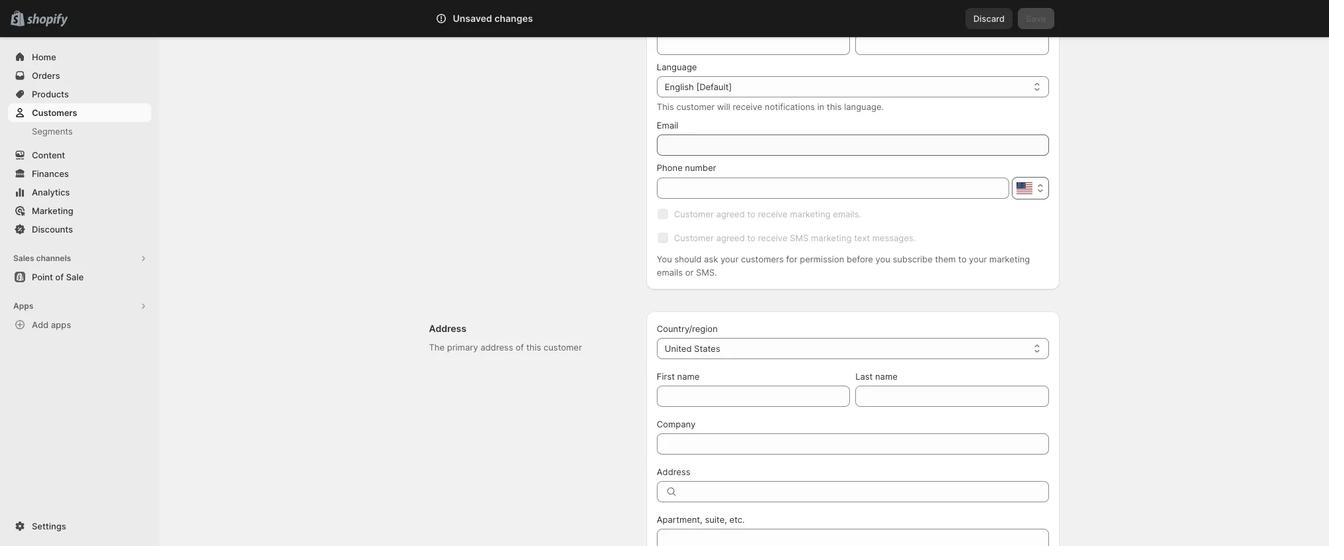 Task type: vqa. For each thing, say whether or not it's contained in the screenshot.
Receive
yes



Task type: describe. For each thing, give the bounding box(es) containing it.
orders link
[[8, 66, 151, 85]]

address
[[481, 342, 513, 353]]

products
[[32, 89, 69, 100]]

for
[[786, 254, 798, 265]]

analytics link
[[8, 183, 151, 202]]

orders
[[32, 70, 60, 81]]

the primary address of this customer
[[429, 342, 582, 353]]

customer for customer agreed to receive sms marketing text messages.
[[674, 233, 714, 244]]

search button
[[472, 8, 857, 29]]

company
[[657, 419, 696, 430]]

customers link
[[8, 104, 151, 122]]

customers
[[32, 108, 77, 118]]

this customer will receive notifications in this language.
[[657, 102, 884, 112]]

0 vertical spatial customer
[[677, 102, 715, 112]]

of inside button
[[55, 272, 64, 283]]

settings link
[[8, 518, 151, 536]]

Last name text field
[[856, 34, 1049, 55]]

messages.
[[872, 233, 916, 244]]

content
[[32, 150, 65, 161]]

discounts
[[32, 224, 73, 235]]

phone
[[657, 163, 683, 173]]

sms.
[[696, 267, 717, 278]]

will
[[717, 102, 730, 112]]

discard button
[[966, 8, 1013, 29]]

name for last name
[[875, 372, 898, 382]]

to inside you should ask your customers for permission before you subscribe them to your marketing emails or sms.
[[958, 254, 967, 265]]

in
[[817, 102, 825, 112]]

point
[[32, 272, 53, 283]]

this
[[657, 102, 674, 112]]

ask
[[704, 254, 718, 265]]

shopify image
[[27, 14, 68, 27]]

notifications
[[765, 102, 815, 112]]

0 vertical spatial marketing
[[790, 209, 831, 220]]

1 your from the left
[[721, 254, 739, 265]]

add apps
[[32, 320, 71, 330]]

sales channels
[[13, 254, 71, 263]]

1 horizontal spatial of
[[516, 342, 524, 353]]

1 vertical spatial this
[[526, 342, 541, 353]]

content link
[[8, 146, 151, 165]]

overview
[[476, 13, 517, 25]]

1 vertical spatial customer
[[544, 342, 582, 353]]

united states
[[665, 344, 720, 354]]

0 horizontal spatial address
[[429, 323, 467, 334]]

marketing
[[32, 206, 73, 216]]

first name
[[657, 372, 700, 382]]

home link
[[8, 48, 151, 66]]

the
[[429, 342, 445, 353]]

[default]
[[696, 82, 732, 92]]

first
[[657, 372, 675, 382]]

etc.
[[730, 515, 745, 526]]

language
[[657, 62, 697, 72]]

point of sale link
[[8, 268, 151, 287]]

english [default]
[[665, 82, 732, 92]]

customers
[[741, 254, 784, 265]]

finances
[[32, 169, 69, 179]]

emails
[[657, 267, 683, 278]]

you
[[876, 254, 890, 265]]

apps
[[13, 301, 33, 311]]

1 vertical spatial address
[[657, 467, 691, 478]]

number
[[685, 163, 716, 173]]

Address text field
[[683, 482, 1049, 503]]

save button
[[1018, 8, 1054, 29]]

unsaved changes
[[453, 13, 533, 24]]

customer agreed to receive sms marketing text messages.
[[674, 233, 916, 244]]

to for sms
[[747, 233, 756, 244]]

add apps button
[[8, 316, 151, 334]]

sale
[[66, 272, 84, 283]]

0 vertical spatial this
[[827, 102, 842, 112]]

receive for marketing
[[758, 209, 788, 220]]

Company text field
[[657, 434, 1049, 455]]

customer overview
[[429, 13, 517, 25]]

add
[[32, 320, 49, 330]]



Task type: locate. For each thing, give the bounding box(es) containing it.
receive up customer agreed to receive sms marketing text messages. at the top right of the page
[[758, 209, 788, 220]]

email
[[657, 120, 679, 131]]

products link
[[8, 85, 151, 104]]

0 horizontal spatial this
[[526, 342, 541, 353]]

apartment,
[[657, 515, 703, 526]]

subscribe
[[893, 254, 933, 265]]

1 vertical spatial receive
[[758, 209, 788, 220]]

phone number
[[657, 163, 716, 173]]

1 vertical spatial to
[[747, 233, 756, 244]]

1 horizontal spatial your
[[969, 254, 987, 265]]

point of sale button
[[0, 268, 159, 287]]

segments link
[[8, 122, 151, 141]]

Phone number text field
[[657, 178, 1009, 199]]

home
[[32, 52, 56, 62]]

primary
[[447, 342, 478, 353]]

marketing up permission
[[811, 233, 852, 244]]

1 name from the left
[[677, 372, 700, 382]]

suite,
[[705, 515, 727, 526]]

to for marketing
[[747, 209, 756, 220]]

1 vertical spatial agreed
[[716, 233, 745, 244]]

point of sale
[[32, 272, 84, 283]]

changes
[[495, 13, 533, 24]]

you should ask your customers for permission before you subscribe them to your marketing emails or sms.
[[657, 254, 1030, 278]]

2 vertical spatial to
[[958, 254, 967, 265]]

customer down "english [default]"
[[677, 102, 715, 112]]

customer
[[677, 102, 715, 112], [544, 342, 582, 353]]

1 first name text field from the top
[[657, 34, 850, 55]]

channels
[[36, 254, 71, 263]]

search
[[494, 13, 522, 24]]

them
[[935, 254, 956, 265]]

1 horizontal spatial address
[[657, 467, 691, 478]]

this right in
[[827, 102, 842, 112]]

0 vertical spatial address
[[429, 323, 467, 334]]

name for first name
[[677, 372, 700, 382]]

1 vertical spatial marketing
[[811, 233, 852, 244]]

1 vertical spatial of
[[516, 342, 524, 353]]

receive up customers
[[758, 233, 788, 244]]

0 horizontal spatial customer
[[544, 342, 582, 353]]

0 vertical spatial customer
[[429, 13, 473, 25]]

2 vertical spatial receive
[[758, 233, 788, 244]]

unsaved
[[453, 13, 492, 24]]

of right address
[[516, 342, 524, 353]]

Email email field
[[657, 135, 1049, 156]]

agreed for customer agreed to receive sms marketing text messages.
[[716, 233, 745, 244]]

discounts link
[[8, 220, 151, 239]]

of left sale
[[55, 272, 64, 283]]

to
[[747, 209, 756, 220], [747, 233, 756, 244], [958, 254, 967, 265]]

Last name text field
[[856, 386, 1049, 407]]

emails.
[[833, 209, 861, 220]]

receive
[[733, 102, 762, 112], [758, 209, 788, 220], [758, 233, 788, 244]]

marketing link
[[8, 202, 151, 220]]

1 horizontal spatial name
[[875, 372, 898, 382]]

marketing up "sms"
[[790, 209, 831, 220]]

apartment, suite, etc.
[[657, 515, 745, 526]]

address up the
[[429, 323, 467, 334]]

Apartment, suite, etc. text field
[[657, 530, 1049, 547]]

0 vertical spatial agreed
[[716, 209, 745, 220]]

apps button
[[8, 297, 151, 316]]

agreed for customer agreed to receive marketing emails.
[[716, 209, 745, 220]]

0 horizontal spatial your
[[721, 254, 739, 265]]

united
[[665, 344, 692, 354]]

2 first name text field from the top
[[657, 386, 850, 407]]

address down "company"
[[657, 467, 691, 478]]

address
[[429, 323, 467, 334], [657, 467, 691, 478]]

this
[[827, 102, 842, 112], [526, 342, 541, 353]]

this right address
[[526, 342, 541, 353]]

sms
[[790, 233, 809, 244]]

finances link
[[8, 165, 151, 183]]

2 vertical spatial customer
[[674, 233, 714, 244]]

apps
[[51, 320, 71, 330]]

language.
[[844, 102, 884, 112]]

0 vertical spatial to
[[747, 209, 756, 220]]

segments
[[32, 126, 73, 137]]

1 agreed from the top
[[716, 209, 745, 220]]

name right last on the right bottom
[[875, 372, 898, 382]]

0 horizontal spatial name
[[677, 372, 700, 382]]

1 vertical spatial first name text field
[[657, 386, 850, 407]]

should
[[675, 254, 702, 265]]

your right ask
[[721, 254, 739, 265]]

analytics
[[32, 187, 70, 198]]

your
[[721, 254, 739, 265], [969, 254, 987, 265]]

permission
[[800, 254, 844, 265]]

agreed
[[716, 209, 745, 220], [716, 233, 745, 244]]

country/region
[[657, 324, 718, 334]]

last
[[856, 372, 873, 382]]

customer
[[429, 13, 473, 25], [674, 209, 714, 220], [674, 233, 714, 244]]

text
[[854, 233, 870, 244]]

of
[[55, 272, 64, 283], [516, 342, 524, 353]]

receive for notifications
[[733, 102, 762, 112]]

or
[[685, 267, 694, 278]]

sales channels button
[[8, 250, 151, 268]]

0 vertical spatial first name text field
[[657, 34, 850, 55]]

0 vertical spatial receive
[[733, 102, 762, 112]]

2 your from the left
[[969, 254, 987, 265]]

marketing inside you should ask your customers for permission before you subscribe them to your marketing emails or sms.
[[990, 254, 1030, 265]]

customer for customer overview
[[429, 13, 473, 25]]

First name text field
[[657, 34, 850, 55], [657, 386, 850, 407]]

states
[[694, 344, 720, 354]]

1 horizontal spatial customer
[[677, 102, 715, 112]]

marketing right them
[[990, 254, 1030, 265]]

english
[[665, 82, 694, 92]]

0 vertical spatial of
[[55, 272, 64, 283]]

name
[[677, 372, 700, 382], [875, 372, 898, 382]]

name right the first
[[677, 372, 700, 382]]

sales
[[13, 254, 34, 263]]

0 horizontal spatial of
[[55, 272, 64, 283]]

before
[[847, 254, 873, 265]]

last name
[[856, 372, 898, 382]]

customer agreed to receive marketing emails.
[[674, 209, 861, 220]]

receive for sms
[[758, 233, 788, 244]]

1 vertical spatial customer
[[674, 209, 714, 220]]

customer right address
[[544, 342, 582, 353]]

discard
[[974, 13, 1005, 24]]

settings
[[32, 522, 66, 532]]

1 horizontal spatial this
[[827, 102, 842, 112]]

customer for customer agreed to receive marketing emails.
[[674, 209, 714, 220]]

marketing
[[790, 209, 831, 220], [811, 233, 852, 244], [990, 254, 1030, 265]]

2 vertical spatial marketing
[[990, 254, 1030, 265]]

you
[[657, 254, 672, 265]]

2 name from the left
[[875, 372, 898, 382]]

save
[[1026, 13, 1046, 24]]

receive right will
[[733, 102, 762, 112]]

your right them
[[969, 254, 987, 265]]

2 agreed from the top
[[716, 233, 745, 244]]



